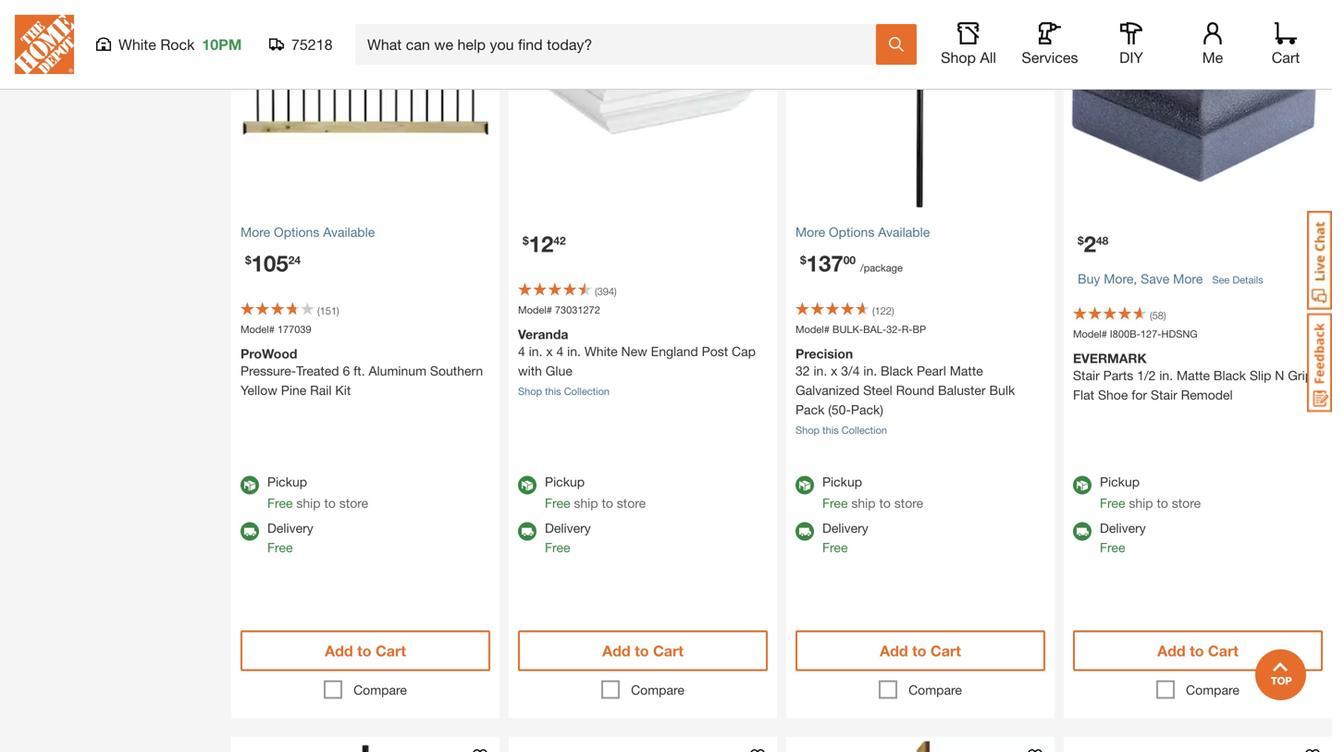 Task type: locate. For each thing, give the bounding box(es) containing it.
precision
[[796, 346, 853, 361]]

available for 105
[[323, 224, 375, 239]]

2 compare from the left
[[631, 682, 684, 697]]

details
[[1233, 274, 1263, 286]]

3 pickup from the left
[[822, 474, 862, 489]]

0 horizontal spatial available shipping image
[[796, 522, 814, 541]]

4 add to cart button from the left
[[1073, 630, 1323, 671]]

this
[[545, 385, 561, 397], [822, 424, 839, 436]]

bal-
[[863, 323, 886, 335]]

32
[[796, 363, 810, 378]]

matte inside precision 32 in. x 3/4 in. black pearl matte galvanized steel round baluster bulk pack (50-pack) shop this collection
[[950, 363, 983, 378]]

3 add from the left
[[880, 642, 908, 659]]

diy
[[1119, 49, 1143, 66]]

veranda
[[518, 326, 568, 342]]

0 horizontal spatial options
[[274, 224, 319, 239]]

)
[[614, 285, 617, 297], [337, 305, 339, 317], [892, 305, 894, 317], [1164, 309, 1166, 321]]

0 horizontal spatial available
[[323, 224, 375, 239]]

shop left the "all"
[[941, 49, 976, 66]]

2 horizontal spatial available for pickup image
[[1073, 476, 1092, 494]]

more options available up 24
[[241, 224, 375, 239]]

store for 'stair parts 1/2 in. matte black slip n grip flat shoe for stair remodel' image at the top of the page
[[1172, 495, 1201, 511]]

2 add to cart from the left
[[602, 642, 683, 659]]

compare for add to cart button for 3rd available for pickup icon
[[1186, 682, 1239, 697]]

more options available link for 105
[[241, 222, 490, 242]]

1 horizontal spatial 4
[[556, 344, 564, 359]]

save
[[1141, 271, 1170, 286]]

delivery free for "4 in. x 4 in. white new england post cap with glue" image
[[545, 520, 591, 555]]

model# up precision
[[796, 323, 830, 335]]

0 horizontal spatial black
[[881, 363, 913, 378]]

0 horizontal spatial more
[[241, 224, 270, 239]]

matte inside evermark stair parts 1/2 in. matte black slip n grip flat shoe for stair remodel
[[1177, 368, 1210, 383]]

1 horizontal spatial more
[[796, 224, 825, 239]]

1 available from the left
[[323, 224, 375, 239]]

2 horizontal spatial shop
[[941, 49, 976, 66]]

store
[[339, 495, 368, 511], [617, 495, 646, 511], [894, 495, 923, 511], [1172, 495, 1201, 511]]

$ 12 42
[[523, 230, 566, 257]]

0 horizontal spatial matte
[[950, 363, 983, 378]]

available shipping image
[[241, 522, 259, 541], [518, 522, 537, 541]]

$ 137 00 /package
[[800, 250, 903, 276]]

x down veranda
[[546, 344, 553, 359]]

add for available for pickup icon associated with 105
[[325, 642, 353, 659]]

4 in. x 4 in. white new england post cap with glue image
[[509, 0, 777, 213]]

shop inside precision 32 in. x 3/4 in. black pearl matte galvanized steel round baluster bulk pack (50-pack) shop this collection
[[796, 424, 820, 436]]

pickup down pine
[[267, 474, 307, 489]]

$ 105 24
[[245, 250, 301, 276]]

0 horizontal spatial 4
[[518, 344, 525, 359]]

122
[[875, 305, 892, 317]]

4 pickup from the left
[[1100, 474, 1140, 489]]

in. right 3/4
[[863, 363, 877, 378]]

3/4
[[841, 363, 860, 378]]

matte
[[950, 363, 983, 378], [1177, 368, 1210, 383]]

model# up veranda
[[518, 304, 552, 316]]

26 in. x 3/4 in. black pearl matte galvanized steel round baluster bulk pack (50-pack) image
[[231, 737, 500, 752]]

available for pickup image
[[241, 476, 259, 494], [796, 476, 814, 494], [1073, 476, 1092, 494]]

rock
[[160, 36, 195, 53]]

1 available shipping image from the left
[[241, 522, 259, 541]]

36 in. to 48 in. traditional white polycomposite rail gate kit image
[[1064, 737, 1332, 752]]

for
[[1132, 387, 1147, 402]]

in.
[[529, 344, 543, 359], [567, 344, 581, 359], [814, 363, 827, 378], [863, 363, 877, 378], [1159, 368, 1173, 383]]

compare for add to cart button related to /package's available for pickup icon
[[908, 682, 962, 697]]

collection down pack)
[[842, 424, 887, 436]]

3 add to cart from the left
[[880, 642, 961, 659]]

add to cart for available for pickup image on the left of page
[[602, 642, 683, 659]]

model# i800b-127-hdsng
[[1073, 328, 1198, 340]]

3 store from the left
[[894, 495, 923, 511]]

1 vertical spatial collection
[[842, 424, 887, 436]]

bulk
[[989, 382, 1015, 398]]

services
[[1022, 49, 1078, 66]]

( for 151
[[317, 305, 320, 317]]

3 pickup free ship to store from the left
[[822, 474, 923, 511]]

delivery free
[[267, 520, 313, 555], [545, 520, 591, 555], [822, 520, 868, 555], [1100, 520, 1146, 555]]

more options available link
[[241, 222, 490, 242], [796, 222, 1045, 242]]

2 options from the left
[[829, 224, 874, 239]]

0 vertical spatial shop this collection link
[[518, 385, 610, 397]]

black up round
[[881, 363, 913, 378]]

0 vertical spatial x
[[546, 344, 553, 359]]

0 vertical spatial collection
[[564, 385, 610, 397]]

0 horizontal spatial shop this collection link
[[518, 385, 610, 397]]

$ inside the $ 2 48
[[1078, 234, 1084, 247]]

2 store from the left
[[617, 495, 646, 511]]

2 add to cart button from the left
[[518, 630, 768, 671]]

1 more options available link from the left
[[241, 222, 490, 242]]

58
[[1152, 309, 1164, 321]]

1 available shipping image from the left
[[796, 522, 814, 541]]

0 vertical spatial stair
[[1073, 368, 1100, 383]]

compare
[[353, 682, 407, 697], [631, 682, 684, 697], [908, 682, 962, 697], [1186, 682, 1239, 697]]

white
[[118, 36, 156, 53], [584, 344, 618, 359]]

1 add to cart button from the left
[[241, 630, 490, 671]]

32 in. x 3/4 in. black pearl matte galvanized steel round baluster bulk pack (50-pack) image
[[786, 0, 1055, 213]]

1 add to cart from the left
[[325, 642, 406, 659]]

2 pickup from the left
[[545, 474, 585, 489]]

3 ship from the left
[[851, 495, 876, 511]]

veranda 4 in. x 4 in. white new england post cap with glue shop this collection
[[518, 326, 756, 397]]

compare up 'stanford 36 in. h x 72 in. w textured black aluminum railing kit' image at the bottom of page
[[631, 682, 684, 697]]

options up '00'
[[829, 224, 874, 239]]

free for 3rd available for pickup icon
[[1100, 495, 1125, 511]]

model# for model# 177039
[[241, 323, 275, 335]]

$ left 48 at top
[[1078, 234, 1084, 247]]

pack)
[[851, 402, 883, 417]]

options up 24
[[274, 224, 319, 239]]

10pm
[[202, 36, 242, 53]]

pickup down (50-
[[822, 474, 862, 489]]

42 in. x 2 in. pressure-treated southern yellow pine beveled 2-end baluster image
[[786, 737, 1055, 752]]

more right save on the top of page
[[1173, 271, 1203, 286]]

free for /package's available for pickup icon
[[822, 495, 848, 511]]

$ inside $ 12 42
[[523, 234, 529, 247]]

compare up the 26 in. x 3/4 in. black pearl matte galvanized steel round baluster bulk pack (50-pack) image
[[353, 682, 407, 697]]

4 ship from the left
[[1129, 495, 1153, 511]]

i800b-
[[1110, 328, 1141, 340]]

1 horizontal spatial stair
[[1151, 387, 1177, 402]]

2 vertical spatial shop
[[796, 424, 820, 436]]

4 store from the left
[[1172, 495, 1201, 511]]

available up 151 on the left
[[323, 224, 375, 239]]

flat
[[1073, 387, 1094, 402]]

ship for /package's available for pickup icon
[[851, 495, 876, 511]]

1 vertical spatial x
[[831, 363, 838, 378]]

compare for add to cart button associated with available for pickup image on the left of page
[[631, 682, 684, 697]]

3 delivery free from the left
[[822, 520, 868, 555]]

model# for model# bulk-bal-32-r-bp
[[796, 323, 830, 335]]

in. right 1/2
[[1159, 368, 1173, 383]]

rail
[[310, 382, 332, 398]]

available for /package
[[878, 224, 930, 239]]

4 pickup free ship to store from the left
[[1100, 474, 1201, 511]]

2 more options available from the left
[[796, 224, 930, 239]]

( 151 )
[[317, 305, 339, 317]]

0 horizontal spatial white
[[118, 36, 156, 53]]

2 horizontal spatial more
[[1173, 271, 1203, 286]]

4 up the glue
[[556, 344, 564, 359]]

1 horizontal spatial more options available link
[[796, 222, 1045, 242]]

$ left 42
[[523, 234, 529, 247]]

available for pickup image for /package
[[796, 476, 814, 494]]

baluster
[[938, 382, 986, 398]]

stair
[[1073, 368, 1100, 383], [1151, 387, 1177, 402]]

more options available link for /package
[[796, 222, 1045, 242]]

x inside precision 32 in. x 3/4 in. black pearl matte galvanized steel round baluster bulk pack (50-pack) shop this collection
[[831, 363, 838, 378]]

1 vertical spatial shop
[[518, 385, 542, 397]]

$ for 12
[[523, 234, 529, 247]]

more options available for 105
[[241, 224, 375, 239]]

2 available for pickup image from the left
[[796, 476, 814, 494]]

1 store from the left
[[339, 495, 368, 511]]

model# up prowood on the left top of page
[[241, 323, 275, 335]]

black for in.
[[881, 363, 913, 378]]

1 horizontal spatial black
[[1214, 368, 1246, 383]]

0 vertical spatial this
[[545, 385, 561, 397]]

england
[[651, 344, 698, 359]]

me button
[[1183, 22, 1242, 67]]

1 delivery free from the left
[[267, 520, 313, 555]]

free for 32 in. x 3/4 in. black pearl matte galvanized steel round baluster bulk pack (50-pack) image at the right top of the page's available shipping image
[[822, 540, 848, 555]]

1 vertical spatial white
[[584, 344, 618, 359]]

this down (50-
[[822, 424, 839, 436]]

0 horizontal spatial shop
[[518, 385, 542, 397]]

more for 105
[[241, 224, 270, 239]]

pickup free ship to store for 'stair parts 1/2 in. matte black slip n grip flat shoe for stair remodel' image at the top of the page
[[1100, 474, 1201, 511]]

remodel
[[1181, 387, 1233, 402]]

add for 3rd available for pickup icon
[[1157, 642, 1186, 659]]

1 horizontal spatial available shipping image
[[1073, 522, 1092, 541]]

free
[[267, 495, 293, 511], [545, 495, 570, 511], [822, 495, 848, 511], [1100, 495, 1125, 511], [267, 540, 293, 555], [545, 540, 570, 555], [822, 540, 848, 555], [1100, 540, 1125, 555]]

1 horizontal spatial more options available
[[796, 224, 930, 239]]

model# up evermark
[[1073, 328, 1107, 340]]

matte up baluster
[[950, 363, 983, 378]]

available shipping image
[[796, 522, 814, 541], [1073, 522, 1092, 541]]

in. down veranda
[[529, 344, 543, 359]]

more up 137
[[796, 224, 825, 239]]

diy button
[[1102, 22, 1161, 67]]

available shipping image for available for pickup icon associated with 105
[[241, 522, 259, 541]]

cart
[[1272, 49, 1300, 66], [376, 642, 406, 659], [653, 642, 683, 659], [931, 642, 961, 659], [1208, 642, 1239, 659]]

pickup free ship to store for 32 in. x 3/4 in. black pearl matte galvanized steel round baluster bulk pack (50-pack) image at the right top of the page
[[822, 474, 923, 511]]

more,
[[1104, 271, 1137, 286]]

1 horizontal spatial this
[[822, 424, 839, 436]]

in. inside evermark stair parts 1/2 in. matte black slip n grip flat shoe for stair remodel
[[1159, 368, 1173, 383]]

4 delivery free from the left
[[1100, 520, 1146, 555]]

collection down the glue
[[564, 385, 610, 397]]

x inside veranda 4 in. x 4 in. white new england post cap with glue shop this collection
[[546, 344, 553, 359]]

x
[[546, 344, 553, 359], [831, 363, 838, 378]]

black up remodel
[[1214, 368, 1246, 383]]

2 ship from the left
[[574, 495, 598, 511]]

shop this collection link
[[518, 385, 610, 397], [796, 424, 887, 436]]

pickup free ship to store
[[267, 474, 368, 511], [545, 474, 646, 511], [822, 474, 923, 511], [1100, 474, 1201, 511]]

32-
[[886, 323, 902, 335]]

(
[[595, 285, 597, 297], [317, 305, 320, 317], [872, 305, 875, 317], [1150, 309, 1152, 321]]

round
[[896, 382, 934, 398]]

2 pickup free ship to store from the left
[[545, 474, 646, 511]]

2 delivery from the left
[[545, 520, 591, 536]]

model# bulk-bal-32-r-bp
[[796, 323, 926, 335]]

add to cart button for 3rd available for pickup icon
[[1073, 630, 1323, 671]]

collection inside precision 32 in. x 3/4 in. black pearl matte galvanized steel round baluster bulk pack (50-pack) shop this collection
[[842, 424, 887, 436]]

1 horizontal spatial available shipping image
[[518, 522, 537, 541]]

$ left 24
[[245, 253, 251, 266]]

available for pickup image for 105
[[241, 476, 259, 494]]

more options available for /package
[[796, 224, 930, 239]]

free for available shipping image for 'stair parts 1/2 in. matte black slip n grip flat shoe for stair remodel' image at the top of the page
[[1100, 540, 1125, 555]]

3 compare from the left
[[908, 682, 962, 697]]

model# for model# i800b-127-hdsng
[[1073, 328, 1107, 340]]

6
[[343, 363, 350, 378]]

parts
[[1103, 368, 1133, 383]]

1 available for pickup image from the left
[[241, 476, 259, 494]]

42
[[554, 234, 566, 247]]

feedback link image
[[1307, 313, 1332, 413]]

48
[[1096, 234, 1109, 247]]

0 horizontal spatial available shipping image
[[241, 522, 259, 541]]

more options available link up 24
[[241, 222, 490, 242]]

0 horizontal spatial more options available
[[241, 224, 375, 239]]

0 horizontal spatial collection
[[564, 385, 610, 397]]

model# for model# 73031272
[[518, 304, 552, 316]]

4 delivery from the left
[[1100, 520, 1146, 536]]

delivery free for pressure-treated 6 ft. aluminum southern yellow pine rail kit image
[[267, 520, 313, 555]]

compare up 36 in. to 48 in. traditional white polycomposite rail gate kit image
[[1186, 682, 1239, 697]]

stair right for
[[1151, 387, 1177, 402]]

1 delivery from the left
[[267, 520, 313, 536]]

$ left '00'
[[800, 253, 806, 266]]

2 delivery free from the left
[[545, 520, 591, 555]]

shop all button
[[939, 22, 998, 67]]

151
[[320, 305, 337, 317]]

0 horizontal spatial more options available link
[[241, 222, 490, 242]]

4 add to cart from the left
[[1157, 642, 1239, 659]]

1 horizontal spatial options
[[829, 224, 874, 239]]

white left new
[[584, 344, 618, 359]]

4 add from the left
[[1157, 642, 1186, 659]]

( 122 )
[[872, 305, 894, 317]]

1 add from the left
[[325, 642, 353, 659]]

add
[[325, 642, 353, 659], [602, 642, 631, 659], [880, 642, 908, 659], [1157, 642, 1186, 659]]

stanford 36 in. h x 72 in. w textured black aluminum railing kit image
[[509, 737, 777, 752]]

shop this collection link down (50-
[[796, 424, 887, 436]]

matte up remodel
[[1177, 368, 1210, 383]]

1 horizontal spatial white
[[584, 344, 618, 359]]

0 horizontal spatial available for pickup image
[[241, 476, 259, 494]]

(50-
[[828, 402, 851, 417]]

this down the glue
[[545, 385, 561, 397]]

1 ship from the left
[[296, 495, 321, 511]]

1 pickup from the left
[[267, 474, 307, 489]]

3 add to cart button from the left
[[796, 630, 1045, 671]]

shop down with
[[518, 385, 542, 397]]

available shipping image for 32 in. x 3/4 in. black pearl matte galvanized steel round baluster bulk pack (50-pack) image at the right top of the page
[[796, 522, 814, 541]]

pickup down shoe
[[1100, 474, 1140, 489]]

1 horizontal spatial collection
[[842, 424, 887, 436]]

1 options from the left
[[274, 224, 319, 239]]

24
[[288, 253, 301, 266]]

black
[[881, 363, 913, 378], [1214, 368, 1246, 383]]

shop this collection link for collection
[[518, 385, 610, 397]]

0 horizontal spatial x
[[546, 344, 553, 359]]

x left 3/4
[[831, 363, 838, 378]]

shop down pack
[[796, 424, 820, 436]]

2 add from the left
[[602, 642, 631, 659]]

0 vertical spatial shop
[[941, 49, 976, 66]]

2 available shipping image from the left
[[518, 522, 537, 541]]

2 more options available link from the left
[[796, 222, 1045, 242]]

1 horizontal spatial available for pickup image
[[796, 476, 814, 494]]

1 horizontal spatial matte
[[1177, 368, 1210, 383]]

127-
[[1141, 328, 1161, 340]]

the home depot logo image
[[15, 15, 74, 74]]

$ 2 48
[[1078, 230, 1109, 257]]

black inside evermark stair parts 1/2 in. matte black slip n grip flat shoe for stair remodel
[[1214, 368, 1246, 383]]

1 vertical spatial shop this collection link
[[796, 424, 887, 436]]

4 compare from the left
[[1186, 682, 1239, 697]]

pickup
[[267, 474, 307, 489], [545, 474, 585, 489], [822, 474, 862, 489], [1100, 474, 1140, 489]]

1 horizontal spatial shop
[[796, 424, 820, 436]]

black for matte
[[1214, 368, 1246, 383]]

available
[[323, 224, 375, 239], [878, 224, 930, 239]]

more options available up '00'
[[796, 224, 930, 239]]

1 horizontal spatial available
[[878, 224, 930, 239]]

white left rock
[[118, 36, 156, 53]]

galvanized
[[796, 382, 860, 398]]

1 4 from the left
[[518, 344, 525, 359]]

( for 122
[[872, 305, 875, 317]]

options
[[274, 224, 319, 239], [829, 224, 874, 239]]

this inside veranda 4 in. x 4 in. white new england post cap with glue shop this collection
[[545, 385, 561, 397]]

see details button
[[1212, 263, 1263, 297]]

available up /package
[[878, 224, 930, 239]]

in. up the glue
[[567, 344, 581, 359]]

0 horizontal spatial this
[[545, 385, 561, 397]]

this inside precision 32 in. x 3/4 in. black pearl matte galvanized steel round baluster bulk pack (50-pack) shop this collection
[[822, 424, 839, 436]]

pickup right available for pickup image on the left of page
[[545, 474, 585, 489]]

add to cart button for available for pickup icon associated with 105
[[241, 630, 490, 671]]

1 horizontal spatial shop this collection link
[[796, 424, 887, 436]]

post
[[702, 344, 728, 359]]

2 available shipping image from the left
[[1073, 522, 1092, 541]]

4 up with
[[518, 344, 525, 359]]

1 vertical spatial this
[[822, 424, 839, 436]]

more options available link up /package
[[796, 222, 1045, 242]]

1 pickup free ship to store from the left
[[267, 474, 368, 511]]

1 more options available from the left
[[241, 224, 375, 239]]

shop
[[941, 49, 976, 66], [518, 385, 542, 397], [796, 424, 820, 436]]

2 available from the left
[[878, 224, 930, 239]]

x for 3/4
[[831, 363, 838, 378]]

$ inside $ 105 24
[[245, 253, 251, 266]]

( for 394
[[595, 285, 597, 297]]

3 delivery from the left
[[822, 520, 868, 536]]

black inside precision 32 in. x 3/4 in. black pearl matte galvanized steel round baluster bulk pack (50-pack) shop this collection
[[881, 363, 913, 378]]

compare up 42 in. x 2 in. pressure-treated southern yellow pine beveled 2-end baluster image
[[908, 682, 962, 697]]

stair up 'flat'
[[1073, 368, 1100, 383]]

available shipping image for 'stair parts 1/2 in. matte black slip n grip flat shoe for stair remodel' image at the top of the page
[[1073, 522, 1092, 541]]

more
[[241, 224, 270, 239], [796, 224, 825, 239], [1173, 271, 1203, 286]]

cart for add to cart button related to /package's available for pickup icon
[[931, 642, 961, 659]]

add to cart button for /package's available for pickup icon
[[796, 630, 1045, 671]]

shop this collection link down the glue
[[518, 385, 610, 397]]

1 compare from the left
[[353, 682, 407, 697]]

store for 32 in. x 3/4 in. black pearl matte galvanized steel round baluster bulk pack (50-pack) image at the right top of the page
[[894, 495, 923, 511]]

stair parts 1/2 in. matte black slip n grip flat shoe for stair remodel image
[[1064, 0, 1332, 213]]

kit
[[335, 382, 351, 398]]

more up 105
[[241, 224, 270, 239]]

1 horizontal spatial x
[[831, 363, 838, 378]]



Task type: vqa. For each thing, say whether or not it's contained in the screenshot.
enter
no



Task type: describe. For each thing, give the bounding box(es) containing it.
) for ( 151 )
[[337, 305, 339, 317]]

white rock 10pm
[[118, 36, 242, 53]]

3 available for pickup image from the left
[[1073, 476, 1092, 494]]

prowood pressure-treated 6 ft. aluminum southern yellow pine rail kit
[[241, 346, 483, 398]]

75218 button
[[269, 35, 333, 54]]

1 vertical spatial stair
[[1151, 387, 1177, 402]]

cart for add to cart button for 3rd available for pickup icon
[[1208, 642, 1239, 659]]

pickup free ship to store for "4 in. x 4 in. white new england post cap with glue" image
[[545, 474, 646, 511]]

pickup for 3rd available for pickup icon
[[1100, 474, 1140, 489]]

add for available for pickup image on the left of page
[[602, 642, 631, 659]]

add to cart for 3rd available for pickup icon
[[1157, 642, 1239, 659]]

store for pressure-treated 6 ft. aluminum southern yellow pine rail kit image
[[339, 495, 368, 511]]

ft.
[[354, 363, 365, 378]]

new
[[621, 344, 647, 359]]

pickup free ship to store for pressure-treated 6 ft. aluminum southern yellow pine rail kit image
[[267, 474, 368, 511]]

0 vertical spatial white
[[118, 36, 156, 53]]

( 394 )
[[595, 285, 617, 297]]

( 58 )
[[1150, 309, 1166, 321]]

shop inside veranda 4 in. x 4 in. white new england post cap with glue shop this collection
[[518, 385, 542, 397]]

/package
[[860, 262, 903, 274]]

( for 58
[[1150, 309, 1152, 321]]

cap
[[732, 344, 756, 359]]

$ for 2
[[1078, 234, 1084, 247]]

pickup for /package's available for pickup icon
[[822, 474, 862, 489]]

394
[[597, 285, 614, 297]]

add to cart for /package's available for pickup icon
[[880, 642, 961, 659]]

store for "4 in. x 4 in. white new england post cap with glue" image
[[617, 495, 646, 511]]

00
[[843, 253, 856, 266]]

pickup for available for pickup icon associated with 105
[[267, 474, 307, 489]]

bp
[[913, 323, 926, 335]]

cart for add to cart button associated with available for pickup image on the left of page
[[653, 642, 683, 659]]

model# 177039
[[241, 323, 311, 335]]

more for /package
[[796, 224, 825, 239]]

$ inside $ 137 00 /package
[[800, 253, 806, 266]]

pine
[[281, 382, 306, 398]]

evermark
[[1073, 350, 1147, 366]]

prowood
[[241, 346, 297, 361]]

105
[[251, 250, 288, 276]]

all
[[980, 49, 996, 66]]

0 horizontal spatial stair
[[1073, 368, 1100, 383]]

buy more, save more see details
[[1078, 271, 1263, 286]]

glue
[[546, 363, 572, 378]]

delivery for /package's available for pickup icon
[[822, 520, 868, 536]]

177039
[[277, 323, 311, 335]]

ship for available for pickup icon associated with 105
[[296, 495, 321, 511]]

shoe
[[1098, 387, 1128, 402]]

options for 105
[[274, 224, 319, 239]]

pickup for available for pickup image on the left of page
[[545, 474, 585, 489]]

r-
[[902, 323, 913, 335]]

add for /package's available for pickup icon
[[880, 642, 908, 659]]

delivery for available for pickup icon associated with 105
[[267, 520, 313, 536]]

add to cart button for available for pickup image on the left of page
[[518, 630, 768, 671]]

n
[[1275, 368, 1284, 383]]

options for /package
[[829, 224, 874, 239]]

delivery for available for pickup image on the left of page
[[545, 520, 591, 536]]

compare for add to cart button related to available for pickup icon associated with 105
[[353, 682, 407, 697]]

pressure-treated 6 ft. aluminum southern yellow pine rail kit image
[[231, 0, 500, 213]]

73031272
[[555, 304, 600, 316]]

available for pickup image
[[518, 476, 537, 494]]

slip
[[1250, 368, 1271, 383]]

live chat image
[[1307, 211, 1332, 310]]

yellow
[[241, 382, 277, 398]]

evermark stair parts 1/2 in. matte black slip n grip flat shoe for stair remodel
[[1073, 350, 1313, 402]]

buy
[[1078, 271, 1100, 286]]

$ for 105
[[245, 253, 251, 266]]

precision 32 in. x 3/4 in. black pearl matte galvanized steel round baluster bulk pack (50-pack) shop this collection
[[796, 346, 1015, 436]]

see
[[1212, 274, 1230, 286]]

buy more, save more button
[[1078, 260, 1203, 297]]

) for ( 122 )
[[892, 305, 894, 317]]

add to cart for available for pickup icon associated with 105
[[325, 642, 406, 659]]

2 4 from the left
[[556, 344, 564, 359]]

cart link
[[1266, 22, 1306, 67]]

pressure-
[[241, 363, 296, 378]]

steel
[[863, 382, 892, 398]]

southern
[[430, 363, 483, 378]]

bulk-
[[832, 323, 863, 335]]

collection inside veranda 4 in. x 4 in. white new england post cap with glue shop this collection
[[564, 385, 610, 397]]

shop all
[[941, 49, 996, 66]]

hdsng
[[1161, 328, 1198, 340]]

ship for 3rd available for pickup icon
[[1129, 495, 1153, 511]]

pack
[[796, 402, 825, 417]]

pearl
[[917, 363, 946, 378]]

delivery free for 'stair parts 1/2 in. matte black slip n grip flat shoe for stair remodel' image at the top of the page
[[1100, 520, 1146, 555]]

x for 4
[[546, 344, 553, 359]]

) for ( 58 )
[[1164, 309, 1166, 321]]

2
[[1084, 230, 1096, 257]]

75218
[[291, 36, 333, 53]]

available shipping image for available for pickup image on the left of page
[[518, 522, 537, 541]]

ship for available for pickup image on the left of page
[[574, 495, 598, 511]]

free for available for pickup icon associated with 105
[[267, 495, 293, 511]]

in. down precision
[[814, 363, 827, 378]]

cart for add to cart button related to available for pickup icon associated with 105
[[376, 642, 406, 659]]

1/2
[[1137, 368, 1156, 383]]

delivery free for 32 in. x 3/4 in. black pearl matte galvanized steel round baluster bulk pack (50-pack) image at the right top of the page
[[822, 520, 868, 555]]

delivery for 3rd available for pickup icon
[[1100, 520, 1146, 536]]

treated
[[296, 363, 339, 378]]

shop this collection link for (50-
[[796, 424, 887, 436]]

shop inside button
[[941, 49, 976, 66]]

model# 73031272
[[518, 304, 600, 316]]

12
[[529, 230, 554, 257]]

What can we help you find today? search field
[[367, 25, 875, 64]]

aluminum
[[369, 363, 426, 378]]

me
[[1202, 49, 1223, 66]]

) for ( 394 )
[[614, 285, 617, 297]]

free for available for pickup image on the left of page
[[545, 495, 570, 511]]

with
[[518, 363, 542, 378]]

137
[[806, 250, 843, 276]]

white inside veranda 4 in. x 4 in. white new england post cap with glue shop this collection
[[584, 344, 618, 359]]

services button
[[1020, 22, 1080, 67]]

grip
[[1288, 368, 1313, 383]]



